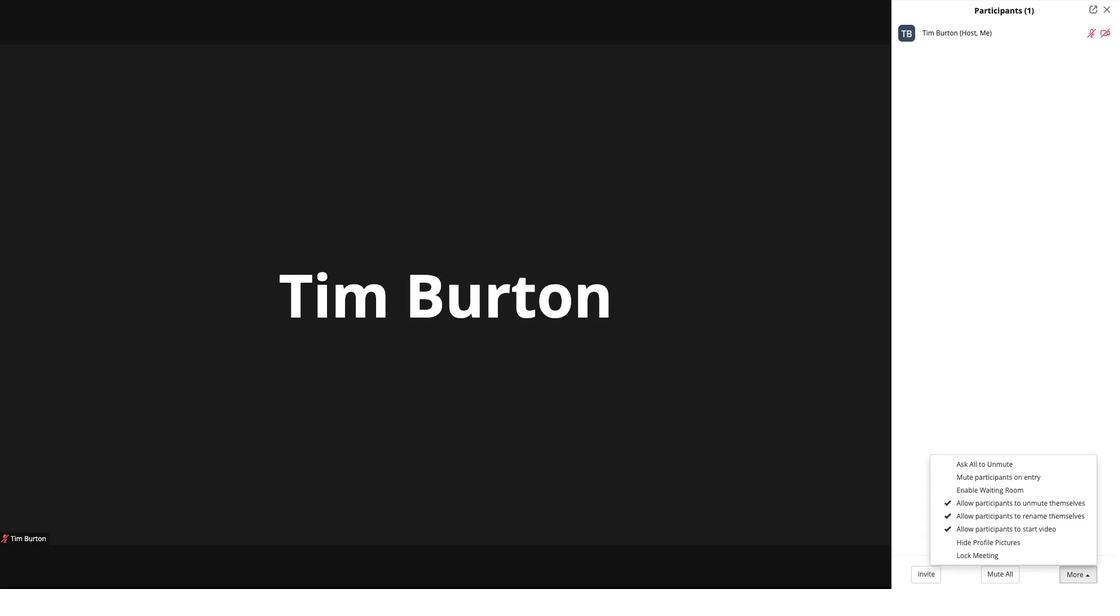 Task type: locate. For each thing, give the bounding box(es) containing it.
in meeting image
[[1108, 4, 1114, 9], [1108, 4, 1114, 9]]

tb
[[1097, 9, 1109, 20]]



Task type: vqa. For each thing, say whether or not it's contained in the screenshot.
the In Meeting image
yes



